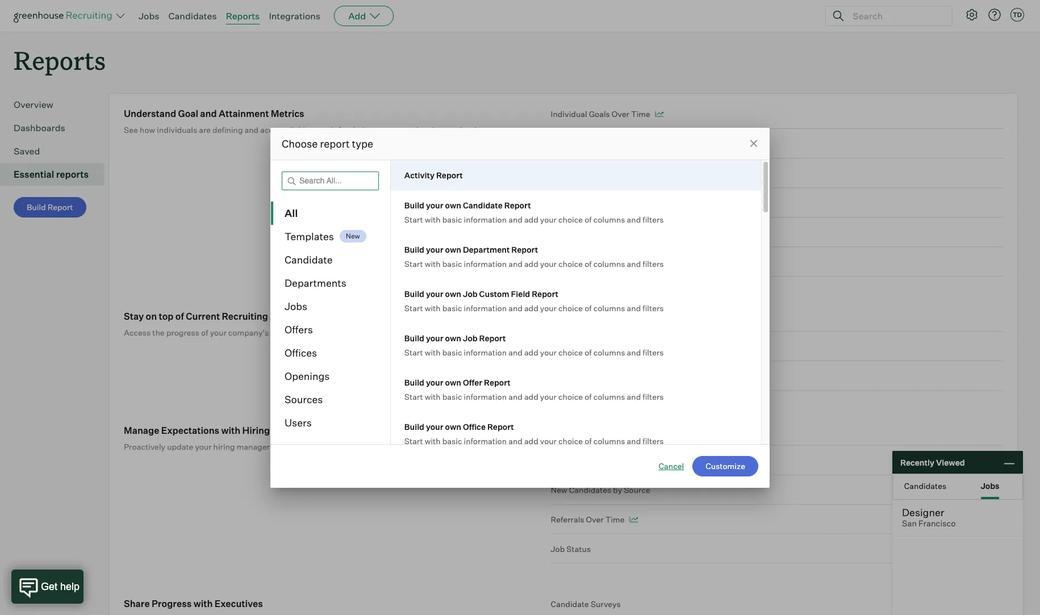 Task type: vqa. For each thing, say whether or not it's contained in the screenshot.
3rd the Interviews from the top
no



Task type: describe. For each thing, give the bounding box(es) containing it.
time to approve offer goal attainment
[[551, 257, 695, 267]]

surveys
[[591, 599, 621, 609]]

build your own department report start with basic information and add your choice of columns and filters
[[404, 245, 664, 268]]

add for build your own offer report
[[524, 392, 538, 401]]

job for build your own job report start with basic information and add your choice of columns and filters
[[463, 333, 478, 343]]

with inside manage expectations with hiring managers proactively update your hiring managers on the status of each job
[[221, 425, 240, 436]]

of inside build your own job custom field report start with basic information and add your choice of columns and filters
[[585, 303, 592, 313]]

choice for build your own department report
[[558, 259, 583, 268]]

2 vertical spatial activity
[[599, 341, 627, 351]]

and up field
[[508, 259, 522, 268]]

your inside "stay on top of current recruiting activity access the progress of your company's current hiring process"
[[210, 328, 227, 338]]

dashboards link
[[14, 121, 100, 135]]

filters for build your own offer report start with basic information and add your choice of columns and filters
[[643, 392, 664, 401]]

start for build your own candidate report start with basic information and add your choice of columns and filters
[[404, 214, 423, 224]]

managers
[[237, 442, 274, 452]]

and left team
[[420, 125, 434, 135]]

candidate inside build your own candidate report start with basic information and add your choice of columns and filters
[[463, 200, 503, 210]]

offer for goal
[[614, 257, 633, 267]]

build your own offer report start with basic information and add your choice of columns and filters
[[404, 377, 664, 401]]

individual goals over time
[[551, 109, 650, 119]]

attainment for time to submit scorecards goal attainment
[[673, 168, 715, 178]]

of for build your own office report
[[585, 436, 592, 446]]

status
[[567, 544, 591, 554]]

0 vertical spatial reports
[[226, 10, 260, 22]]

new for new candidates by source
[[551, 485, 567, 495]]

0 horizontal spatial reports
[[14, 43, 106, 77]]

configure image
[[965, 8, 979, 22]]

job for build your own job custom field report start with basic information and add your choice of columns and filters
[[463, 289, 478, 298]]

columns for build your own department report start with basic information and add your choice of columns and filters
[[593, 259, 625, 268]]

customize
[[706, 461, 745, 471]]

designer
[[902, 506, 944, 519]]

own for build your own office report
[[445, 422, 461, 431]]

own for build your own job report
[[445, 333, 461, 343]]

personal
[[386, 125, 419, 135]]

with inside build your own candidate report start with basic information and add your choice of columns and filters
[[425, 214, 441, 224]]

team
[[436, 125, 455, 135]]

goal for time to submit scorecards goal attainment
[[654, 168, 671, 178]]

information for office
[[464, 436, 507, 446]]

candidate pipeline email link
[[551, 425, 1003, 446]]

goal for time to approve offer goal attainment
[[634, 257, 651, 267]]

recently
[[900, 458, 934, 467]]

field
[[511, 289, 530, 298]]

custom
[[479, 289, 509, 298]]

for
[[338, 125, 348, 135]]

build for build your own offer report start with basic information and add your choice of columns and filters
[[404, 377, 424, 387]]

basic for job
[[442, 347, 462, 357]]

candidate pipeline email
[[551, 426, 643, 436]]

add for build your own candidate report
[[524, 214, 538, 224]]

candidate for candidate pipeline email
[[551, 426, 589, 436]]

cancel link
[[659, 460, 684, 472]]

information inside build your own job custom field report start with basic information and add your choice of columns and filters
[[464, 303, 507, 313]]

icon chart link
[[551, 218, 1003, 247]]

referrals
[[551, 515, 584, 524]]

see
[[124, 125, 138, 135]]

managers
[[272, 425, 316, 436]]

of for build your own job report
[[585, 347, 592, 357]]

columns for build your own offer report start with basic information and add your choice of columns and filters
[[593, 392, 625, 401]]

jobs inside 'choose report type' dialog
[[285, 300, 307, 312]]

saved link
[[14, 144, 100, 158]]

of right progress on the bottom
[[201, 328, 208, 338]]

and up build your own department report start with basic information and add your choice of columns and filters
[[508, 214, 522, 224]]

progress
[[166, 328, 199, 338]]

columns for build your own job report start with basic information and add your choice of columns and filters
[[593, 347, 625, 357]]

proactively
[[124, 442, 165, 452]]

referrals over time
[[551, 515, 625, 524]]

and up the email
[[627, 392, 641, 401]]

and up time to approve offer goal attainment
[[627, 214, 641, 224]]

add
[[348, 10, 366, 22]]

manage
[[124, 425, 159, 436]]

overview
[[14, 99, 53, 110]]

hiring inside "stay on top of current recruiting activity access the progress of your company's current hiring process"
[[299, 328, 321, 338]]

and down current pipeline per job
[[627, 347, 641, 357]]

with inside build your own job report start with basic information and add your choice of columns and filters
[[425, 347, 441, 357]]

update
[[167, 442, 193, 452]]

with inside build your own department report start with basic information and add your choice of columns and filters
[[425, 259, 441, 268]]

with inside build your own job custom field report start with basic information and add your choice of columns and filters
[[425, 303, 441, 313]]

filters for build your own candidate report start with basic information and add your choice of columns and filters
[[643, 214, 664, 224]]

build for build your own job report start with basic information and add your choice of columns and filters
[[404, 333, 424, 343]]

customize button
[[692, 456, 758, 476]]

information for job
[[464, 347, 507, 357]]

integrations link
[[269, 10, 320, 22]]

approve
[[581, 257, 613, 267]]

share
[[124, 598, 150, 610]]

recently viewed
[[900, 458, 965, 467]]

build your own job custom field report start with basic information and add your choice of columns and filters
[[404, 289, 664, 313]]

by
[[613, 485, 622, 495]]

report inside build your own department report start with basic information and add your choice of columns and filters
[[511, 245, 538, 254]]

department
[[463, 245, 510, 254]]

information for department
[[464, 259, 507, 268]]

own inside understand goal and attainment metrics see how individuals are defining and accomplishing goals for their own personal and team development
[[369, 125, 385, 135]]

time to submit scorecards goal attainment
[[551, 168, 715, 178]]

integrations
[[269, 10, 320, 22]]

report inside button
[[48, 202, 73, 212]]

icon chart image for individual goals over time
[[655, 111, 663, 117]]

basic for office
[[442, 436, 462, 446]]

build report
[[27, 202, 73, 212]]

on inside "stay on top of current recruiting activity access the progress of your company's current hiring process"
[[146, 311, 157, 322]]

add for build your own job report
[[524, 347, 538, 357]]

saved
[[14, 146, 40, 157]]

time to approve offer goal attainment link
[[551, 247, 1003, 277]]

build report button
[[14, 197, 86, 218]]

time down by
[[605, 515, 625, 524]]

build your own office report start with basic information and add your choice of columns and filters
[[404, 422, 664, 446]]

job status link
[[551, 535, 1003, 564]]

dashboards
[[14, 122, 65, 134]]

current
[[271, 328, 298, 338]]

time right goals
[[631, 109, 650, 119]]

0 vertical spatial candidates
[[168, 10, 217, 22]]

recruiting
[[222, 311, 268, 322]]

of for manage expectations with hiring managers
[[325, 442, 333, 452]]

add inside build your own job custom field report start with basic information and add your choice of columns and filters
[[524, 303, 538, 313]]

the inside "stay on top of current recruiting activity access the progress of your company's current hiring process"
[[152, 328, 165, 338]]

of for build your own candidate report
[[585, 214, 592, 224]]

time to submit scorecards goal attainment link
[[551, 159, 1003, 188]]

start for build your own department report start with basic information and add your choice of columns and filters
[[404, 259, 423, 268]]

understand
[[124, 108, 176, 119]]

with inside build your own office report start with basic information and add your choice of columns and filters
[[425, 436, 441, 446]]

activity inside "stay on top of current recruiting activity access the progress of your company's current hiring process"
[[270, 311, 304, 322]]

share progress with executives
[[124, 598, 263, 610]]

build for build your own office report start with basic information and add your choice of columns and filters
[[404, 422, 424, 431]]

activity report
[[404, 170, 463, 180]]

columns inside build your own job custom field report start with basic information and add your choice of columns and filters
[[593, 303, 625, 313]]

report inside build your own job custom field report start with basic information and add your choice of columns and filters
[[532, 289, 558, 298]]

information for offer
[[464, 392, 507, 401]]

of for build your own offer report
[[585, 392, 592, 401]]

attainment inside understand goal and attainment metrics see how individuals are defining and accomplishing goals for their own personal and team development
[[219, 108, 269, 119]]

expectations
[[161, 425, 219, 436]]

how
[[140, 125, 155, 135]]

overview link
[[14, 98, 100, 111]]

interviewing
[[551, 341, 597, 351]]

candidate for candidate surveys
[[551, 599, 589, 609]]

start for build your own office report start with basic information and add your choice of columns and filters
[[404, 436, 423, 446]]

columns for build your own candidate report start with basic information and add your choice of columns and filters
[[593, 214, 625, 224]]

add button
[[334, 6, 394, 26]]

build your own candidate report start with basic information and add your choice of columns and filters
[[404, 200, 664, 224]]



Task type: locate. For each thing, give the bounding box(es) containing it.
submit
[[581, 168, 608, 178]]

2 information from the top
[[464, 259, 507, 268]]

offer inside time to approve offer goal attainment link
[[614, 257, 633, 267]]

stay on top of current recruiting activity access the progress of your company's current hiring process
[[124, 311, 352, 338]]

attainment for time to approve offer goal attainment
[[653, 257, 695, 267]]

understand goal and attainment metrics see how individuals are defining and accomplishing goals for their own personal and team development
[[124, 108, 506, 135]]

report
[[436, 170, 463, 180], [504, 200, 531, 210], [48, 202, 73, 212], [511, 245, 538, 254], [532, 289, 558, 298], [479, 333, 506, 343], [484, 377, 511, 387], [487, 422, 514, 431]]

to inside time to submit scorecards goal attainment link
[[572, 168, 579, 178]]

6 columns from the top
[[593, 436, 625, 446]]

build inside build your own job report start with basic information and add your choice of columns and filters
[[404, 333, 424, 343]]

offer up office
[[463, 377, 482, 387]]

0 horizontal spatial candidates
[[168, 10, 217, 22]]

0 vertical spatial new
[[346, 232, 360, 240]]

1 start from the top
[[404, 214, 423, 224]]

columns up per
[[593, 259, 625, 268]]

filters for build your own office report start with basic information and add your choice of columns and filters
[[643, 436, 664, 446]]

greenhouse recruiting image
[[14, 9, 116, 23]]

5 choice from the top
[[558, 392, 583, 401]]

reports
[[56, 169, 89, 180]]

2 horizontal spatial activity
[[599, 341, 627, 351]]

time left approve
[[551, 257, 570, 267]]

current inside current pipeline per job link
[[551, 312, 579, 322]]

build
[[404, 200, 424, 210], [27, 202, 46, 212], [404, 245, 424, 254], [404, 289, 424, 298], [404, 333, 424, 343], [404, 377, 424, 387], [404, 422, 424, 431]]

columns down per
[[593, 347, 625, 357]]

basic inside build your own job report start with basic information and add your choice of columns and filters
[[442, 347, 462, 357]]

start inside build your own job custom field report start with basic information and add your choice of columns and filters
[[404, 303, 423, 313]]

add down field
[[524, 303, 538, 313]]

add inside build your own offer report start with basic information and add your choice of columns and filters
[[524, 392, 538, 401]]

report down essential reports "link"
[[48, 202, 73, 212]]

goal
[[178, 108, 198, 119], [654, 168, 671, 178], [634, 257, 651, 267]]

1 horizontal spatial reports
[[226, 10, 260, 22]]

1 horizontal spatial hiring
[[299, 328, 321, 338]]

2 vertical spatial goal
[[634, 257, 651, 267]]

of up approve
[[585, 214, 592, 224]]

new candidates by source
[[551, 485, 650, 495]]

report down build your own candidate report start with basic information and add your choice of columns and filters
[[511, 245, 538, 254]]

with inside build your own offer report start with basic information and add your choice of columns and filters
[[425, 392, 441, 401]]

candidate for candidate
[[285, 253, 333, 266]]

new
[[346, 232, 360, 240], [551, 485, 567, 495]]

4 information from the top
[[464, 347, 507, 357]]

on inside manage expectations with hiring managers proactively update your hiring managers on the status of each job
[[276, 442, 285, 452]]

0 vertical spatial offer
[[614, 257, 633, 267]]

choice inside build your own department report start with basic information and add your choice of columns and filters
[[558, 259, 583, 268]]

2 to from the top
[[572, 257, 579, 267]]

6 information from the top
[[464, 436, 507, 446]]

columns up interviewing activity
[[593, 303, 625, 313]]

0 vertical spatial jobs
[[139, 10, 159, 22]]

filters for build your own job report start with basic information and add your choice of columns and filters
[[643, 347, 664, 357]]

Search All... text field
[[282, 171, 379, 190]]

new up referrals
[[551, 485, 567, 495]]

candidates left by
[[569, 485, 611, 495]]

icon chart image
[[655, 111, 663, 117], [759, 230, 767, 235], [632, 344, 640, 349], [629, 517, 638, 523]]

columns inside build your own job report start with basic information and add your choice of columns and filters
[[593, 347, 625, 357]]

office
[[463, 422, 486, 431]]

0 horizontal spatial over
[[586, 515, 604, 524]]

pipeline for manage expectations with hiring managers
[[591, 426, 621, 436]]

of down current pipeline per job
[[585, 347, 592, 357]]

hiring inside manage expectations with hiring managers proactively update your hiring managers on the status of each job
[[213, 442, 235, 452]]

6 basic from the top
[[442, 436, 462, 446]]

top
[[159, 311, 174, 322]]

add for build your own department report
[[524, 259, 538, 268]]

choice down candidate pipeline email
[[558, 436, 583, 446]]

1 vertical spatial hiring
[[213, 442, 235, 452]]

columns inside build your own office report start with basic information and add your choice of columns and filters
[[593, 436, 625, 446]]

3 start from the top
[[404, 303, 423, 313]]

and right per
[[627, 303, 641, 313]]

5 start from the top
[[404, 392, 423, 401]]

choose report type
[[282, 137, 373, 150]]

viewed
[[936, 458, 965, 467]]

of up current pipeline per job
[[585, 259, 592, 268]]

essential
[[14, 169, 54, 180]]

2 vertical spatial attainment
[[653, 257, 695, 267]]

and up build your own offer report start with basic information and add your choice of columns and filters
[[508, 347, 522, 357]]

start for build your own job report start with basic information and add your choice of columns and filters
[[404, 347, 423, 357]]

filters inside build your own offer report start with basic information and add your choice of columns and filters
[[643, 392, 664, 401]]

on
[[146, 311, 157, 322], [276, 442, 285, 452]]

start inside build your own office report start with basic information and add your choice of columns and filters
[[404, 436, 423, 446]]

job
[[354, 442, 365, 452]]

choice up candidate pipeline email
[[558, 392, 583, 401]]

activity
[[404, 170, 435, 180], [270, 311, 304, 322], [599, 341, 627, 351]]

3 filters from the top
[[643, 303, 664, 313]]

1 add from the top
[[524, 214, 538, 224]]

1 vertical spatial goal
[[654, 168, 671, 178]]

current inside "stay on top of current recruiting activity access the progress of your company's current hiring process"
[[186, 311, 220, 322]]

filters inside build your own job report start with basic information and add your choice of columns and filters
[[643, 347, 664, 357]]

4 columns from the top
[[593, 347, 625, 357]]

reports down the greenhouse recruiting image
[[14, 43, 106, 77]]

current up progress on the bottom
[[186, 311, 220, 322]]

filters inside build your own office report start with basic information and add your choice of columns and filters
[[643, 436, 664, 446]]

1 choice from the top
[[558, 214, 583, 224]]

each
[[334, 442, 352, 452]]

job status
[[551, 544, 591, 554]]

add inside build your own office report start with basic information and add your choice of columns and filters
[[524, 436, 538, 446]]

2 horizontal spatial jobs
[[981, 481, 999, 490]]

offices
[[285, 346, 317, 359]]

candidate surveys link
[[551, 598, 1003, 615]]

0 horizontal spatial on
[[146, 311, 157, 322]]

0 vertical spatial the
[[152, 328, 165, 338]]

4 filters from the top
[[643, 347, 664, 357]]

of right "top"
[[175, 311, 184, 322]]

and
[[200, 108, 217, 119], [245, 125, 259, 135], [420, 125, 434, 135], [508, 214, 522, 224], [627, 214, 641, 224], [508, 259, 522, 268], [627, 259, 641, 268], [508, 303, 522, 313], [627, 303, 641, 313], [508, 347, 522, 357], [627, 347, 641, 357], [508, 392, 522, 401], [627, 392, 641, 401], [508, 436, 522, 446], [627, 436, 641, 446]]

5 columns from the top
[[593, 392, 625, 401]]

0 horizontal spatial jobs
[[139, 10, 159, 22]]

5 add from the top
[[524, 392, 538, 401]]

report inside build your own candidate report start with basic information and add your choice of columns and filters
[[504, 200, 531, 210]]

job inside build your own job report start with basic information and add your choice of columns and filters
[[463, 333, 478, 343]]

report right field
[[532, 289, 558, 298]]

of left per
[[585, 303, 592, 313]]

1 vertical spatial activity
[[270, 311, 304, 322]]

3 columns from the top
[[593, 303, 625, 313]]

2 add from the top
[[524, 259, 538, 268]]

essential reports
[[14, 169, 89, 180]]

report inside build your own offer report start with basic information and add your choice of columns and filters
[[484, 377, 511, 387]]

filters inside build your own department report start with basic information and add your choice of columns and filters
[[643, 259, 664, 268]]

1 vertical spatial on
[[276, 442, 285, 452]]

td button
[[1010, 8, 1024, 22]]

build inside build your own office report start with basic information and add your choice of columns and filters
[[404, 422, 424, 431]]

candidate left 'surveys'
[[551, 599, 589, 609]]

3 choice from the top
[[558, 303, 583, 313]]

start inside build your own candidate report start with basic information and add your choice of columns and filters
[[404, 214, 423, 224]]

2 start from the top
[[404, 259, 423, 268]]

choice inside build your own offer report start with basic information and add your choice of columns and filters
[[558, 392, 583, 401]]

filters inside build your own job custom field report start with basic information and add your choice of columns and filters
[[643, 303, 664, 313]]

2 filters from the top
[[643, 259, 664, 268]]

attainment
[[219, 108, 269, 119], [673, 168, 715, 178], [653, 257, 695, 267]]

defining
[[212, 125, 243, 135]]

progress
[[152, 598, 192, 610]]

hiring
[[242, 425, 270, 436]]

basic
[[442, 214, 462, 224], [442, 259, 462, 268], [442, 303, 462, 313], [442, 347, 462, 357], [442, 392, 462, 401], [442, 436, 462, 446]]

current up interviewing
[[551, 312, 579, 322]]

on left "top"
[[146, 311, 157, 322]]

per
[[612, 312, 625, 322]]

templates
[[285, 230, 334, 242]]

type
[[352, 137, 373, 150]]

1 horizontal spatial on
[[276, 442, 285, 452]]

build inside build your own candidate report start with basic information and add your choice of columns and filters
[[404, 200, 424, 210]]

columns
[[593, 214, 625, 224], [593, 259, 625, 268], [593, 303, 625, 313], [593, 347, 625, 357], [593, 392, 625, 401], [593, 436, 625, 446]]

choice up build your own job custom field report start with basic information and add your choice of columns and filters
[[558, 259, 583, 268]]

on down the managers
[[276, 442, 285, 452]]

build for build your own department report start with basic information and add your choice of columns and filters
[[404, 245, 424, 254]]

choice inside build your own job report start with basic information and add your choice of columns and filters
[[558, 347, 583, 357]]

1 vertical spatial attainment
[[673, 168, 715, 178]]

1 columns from the top
[[593, 214, 625, 224]]

start inside build your own department report start with basic information and add your choice of columns and filters
[[404, 259, 423, 268]]

your inside manage expectations with hiring managers proactively update your hiring managers on the status of each job
[[195, 442, 212, 452]]

add inside build your own job report start with basic information and add your choice of columns and filters
[[524, 347, 538, 357]]

of inside manage expectations with hiring managers proactively update your hiring managers on the status of each job
[[325, 442, 333, 452]]

candidate down build your own offer report start with basic information and add your choice of columns and filters
[[551, 426, 589, 436]]

own inside build your own department report start with basic information and add your choice of columns and filters
[[445, 245, 461, 254]]

add down build your own offer report start with basic information and add your choice of columns and filters
[[524, 436, 538, 446]]

to left submit
[[572, 168, 579, 178]]

are
[[199, 125, 211, 135]]

of inside build your own department report start with basic information and add your choice of columns and filters
[[585, 259, 592, 268]]

1 vertical spatial pipeline
[[591, 426, 621, 436]]

offer for report
[[463, 377, 482, 387]]

offer right approve
[[614, 257, 633, 267]]

own
[[369, 125, 385, 135], [445, 200, 461, 210], [445, 245, 461, 254], [445, 289, 461, 298], [445, 333, 461, 343], [445, 377, 461, 387], [445, 422, 461, 431]]

choice inside build your own job custom field report start with basic information and add your choice of columns and filters
[[558, 303, 583, 313]]

add
[[524, 214, 538, 224], [524, 259, 538, 268], [524, 303, 538, 313], [524, 347, 538, 357], [524, 392, 538, 401], [524, 436, 538, 446]]

activity down per
[[599, 341, 627, 351]]

filters inside build your own candidate report start with basic information and add your choice of columns and filters
[[643, 214, 664, 224]]

own for build your own job custom field report
[[445, 289, 461, 298]]

designer san francisco
[[902, 506, 956, 529]]

1 vertical spatial new
[[551, 485, 567, 495]]

own inside build your own job custom field report start with basic information and add your choice of columns and filters
[[445, 289, 461, 298]]

and down the email
[[627, 436, 641, 446]]

executives
[[215, 598, 263, 610]]

and up build your own office report start with basic information and add your choice of columns and filters
[[508, 392, 522, 401]]

choice for build your own job report
[[558, 347, 583, 357]]

job for current pipeline per job
[[627, 312, 641, 322]]

of for build your own department report
[[585, 259, 592, 268]]

td
[[1013, 11, 1022, 19]]

report inside build your own job report start with basic information and add your choice of columns and filters
[[479, 333, 506, 343]]

candidate surveys
[[551, 599, 621, 609]]

job
[[463, 289, 478, 298], [627, 312, 641, 322], [463, 333, 478, 343], [551, 544, 565, 554]]

choice up approve
[[558, 214, 583, 224]]

start for build your own offer report start with basic information and add your choice of columns and filters
[[404, 392, 423, 401]]

to left approve
[[572, 257, 579, 267]]

and right approve
[[627, 259, 641, 268]]

basic inside build your own office report start with basic information and add your choice of columns and filters
[[442, 436, 462, 446]]

report inside build your own office report start with basic information and add your choice of columns and filters
[[487, 422, 514, 431]]

Search text field
[[850, 8, 942, 24]]

build inside build your own job custom field report start with basic information and add your choice of columns and filters
[[404, 289, 424, 298]]

0 vertical spatial to
[[572, 168, 579, 178]]

individuals
[[157, 125, 197, 135]]

goals
[[316, 125, 337, 135]]

of inside build your own candidate report start with basic information and add your choice of columns and filters
[[585, 214, 592, 224]]

the down "top"
[[152, 328, 165, 338]]

add for build your own office report
[[524, 436, 538, 446]]

metrics
[[271, 108, 304, 119]]

choice up interviewing
[[558, 303, 583, 313]]

1 vertical spatial to
[[572, 257, 579, 267]]

choice down current pipeline per job
[[558, 347, 583, 357]]

candidate up department
[[463, 200, 503, 210]]

2 vertical spatial jobs
[[981, 481, 999, 490]]

basic inside build your own candidate report start with basic information and add your choice of columns and filters
[[442, 214, 462, 224]]

own inside build your own candidate report start with basic information and add your choice of columns and filters
[[445, 200, 461, 210]]

process
[[323, 328, 352, 338]]

filters for build your own department report start with basic information and add your choice of columns and filters
[[643, 259, 664, 268]]

3 add from the top
[[524, 303, 538, 313]]

1 horizontal spatial new
[[551, 485, 567, 495]]

all
[[285, 206, 298, 219]]

of up candidate pipeline email
[[585, 392, 592, 401]]

1 vertical spatial offer
[[463, 377, 482, 387]]

information inside build your own candidate report start with basic information and add your choice of columns and filters
[[464, 214, 507, 224]]

current
[[186, 311, 220, 322], [551, 312, 579, 322]]

1 vertical spatial candidates
[[569, 485, 611, 495]]

report
[[320, 137, 350, 150]]

1 to from the top
[[572, 168, 579, 178]]

5 basic from the top
[[442, 392, 462, 401]]

accomplishing
[[260, 125, 315, 135]]

job inside 'job status' link
[[551, 544, 565, 554]]

0 horizontal spatial hiring
[[213, 442, 235, 452]]

openings
[[285, 369, 330, 382]]

goal inside understand goal and attainment metrics see how individuals are defining and accomplishing goals for their own personal and team development
[[178, 108, 198, 119]]

add up build your own department report start with basic information and add your choice of columns and filters
[[524, 214, 538, 224]]

activity inside 'choose report type' dialog
[[404, 170, 435, 180]]

activity down the personal
[[404, 170, 435, 180]]

over right goals
[[612, 109, 629, 119]]

to
[[572, 168, 579, 178], [572, 257, 579, 267]]

pipeline
[[581, 312, 611, 322], [591, 426, 621, 436]]

basic inside build your own offer report start with basic information and add your choice of columns and filters
[[442, 392, 462, 401]]

1 vertical spatial the
[[287, 442, 299, 452]]

6 start from the top
[[404, 436, 423, 446]]

add inside build your own department report start with basic information and add your choice of columns and filters
[[524, 259, 538, 268]]

1 horizontal spatial the
[[287, 442, 299, 452]]

new candidates by source link
[[551, 476, 1003, 505]]

job inside build your own job custom field report start with basic information and add your choice of columns and filters
[[463, 289, 478, 298]]

and up are
[[200, 108, 217, 119]]

build inside build your own department report start with basic information and add your choice of columns and filters
[[404, 245, 424, 254]]

icon chart image inside icon chart link
[[759, 230, 767, 235]]

0 vertical spatial pipeline
[[581, 312, 611, 322]]

1 basic from the top
[[442, 214, 462, 224]]

choice for build your own offer report
[[558, 392, 583, 401]]

report up build your own department report start with basic information and add your choice of columns and filters
[[504, 200, 531, 210]]

basic for offer
[[442, 392, 462, 401]]

report down "custom"
[[479, 333, 506, 343]]

manage expectations with hiring managers proactively update your hiring managers on the status of each job
[[124, 425, 365, 452]]

choice for build your own office report
[[558, 436, 583, 446]]

choose
[[282, 137, 318, 150]]

1 horizontal spatial candidates
[[569, 485, 611, 495]]

status
[[301, 442, 324, 452]]

choice inside build your own office report start with basic information and add your choice of columns and filters
[[558, 436, 583, 446]]

1 vertical spatial reports
[[14, 43, 106, 77]]

own for build your own candidate report
[[445, 200, 461, 210]]

icon chart image for referrals over time
[[629, 517, 638, 523]]

to for submit
[[572, 168, 579, 178]]

icon chart image for interviewing activity
[[632, 344, 640, 349]]

candidates right jobs link
[[168, 10, 217, 22]]

add inside build your own candidate report start with basic information and add your choice of columns and filters
[[524, 214, 538, 224]]

1 horizontal spatial current
[[551, 312, 579, 322]]

1 horizontal spatial over
[[612, 109, 629, 119]]

build for build your own candidate report start with basic information and add your choice of columns and filters
[[404, 200, 424, 210]]

2 horizontal spatial goal
[[654, 168, 671, 178]]

6 add from the top
[[524, 436, 538, 446]]

4 add from the top
[[524, 347, 538, 357]]

1 horizontal spatial offer
[[614, 257, 633, 267]]

hiring
[[299, 328, 321, 338], [213, 442, 235, 452]]

start
[[404, 214, 423, 224], [404, 259, 423, 268], [404, 303, 423, 313], [404, 347, 423, 357], [404, 392, 423, 401], [404, 436, 423, 446]]

2 columns from the top
[[593, 259, 625, 268]]

basic for department
[[442, 259, 462, 268]]

interviewing activity
[[551, 341, 627, 351]]

3 information from the top
[[464, 303, 507, 313]]

the down the managers
[[287, 442, 299, 452]]

users
[[285, 416, 312, 429]]

columns inside build your own candidate report start with basic information and add your choice of columns and filters
[[593, 214, 625, 224]]

own inside build your own job report start with basic information and add your choice of columns and filters
[[445, 333, 461, 343]]

basic inside build your own job custom field report start with basic information and add your choice of columns and filters
[[442, 303, 462, 313]]

to inside time to approve offer goal attainment link
[[572, 257, 579, 267]]

0 horizontal spatial goal
[[178, 108, 198, 119]]

start inside build your own offer report start with basic information and add your choice of columns and filters
[[404, 392, 423, 401]]

goal up individuals at the left top of page
[[178, 108, 198, 119]]

columns inside build your own department report start with basic information and add your choice of columns and filters
[[593, 259, 625, 268]]

add up build your own office report start with basic information and add your choice of columns and filters
[[524, 392, 538, 401]]

1 vertical spatial over
[[586, 515, 604, 524]]

0 vertical spatial on
[[146, 311, 157, 322]]

goals
[[589, 109, 610, 119]]

td button
[[1008, 6, 1026, 24]]

1 horizontal spatial activity
[[404, 170, 435, 180]]

san
[[902, 519, 917, 529]]

2 choice from the top
[[558, 259, 583, 268]]

choice
[[558, 214, 583, 224], [558, 259, 583, 268], [558, 303, 583, 313], [558, 347, 583, 357], [558, 392, 583, 401], [558, 436, 583, 446]]

0 vertical spatial attainment
[[219, 108, 269, 119]]

and down field
[[508, 303, 522, 313]]

columns up approve
[[593, 214, 625, 224]]

1 information from the top
[[464, 214, 507, 224]]

choice for build your own candidate report
[[558, 214, 583, 224]]

2 basic from the top
[[442, 259, 462, 268]]

offers
[[285, 323, 313, 335]]

own inside build your own office report start with basic information and add your choice of columns and filters
[[445, 422, 461, 431]]

0 horizontal spatial new
[[346, 232, 360, 240]]

1 filters from the top
[[643, 214, 664, 224]]

add up field
[[524, 259, 538, 268]]

4 basic from the top
[[442, 347, 462, 357]]

pipeline left per
[[581, 312, 611, 322]]

add up build your own offer report start with basic information and add your choice of columns and filters
[[524, 347, 538, 357]]

candidate down templates
[[285, 253, 333, 266]]

0 horizontal spatial the
[[152, 328, 165, 338]]

columns inside build your own offer report start with basic information and add your choice of columns and filters
[[593, 392, 625, 401]]

5 filters from the top
[[643, 392, 664, 401]]

report down team
[[436, 170, 463, 180]]

0 vertical spatial hiring
[[299, 328, 321, 338]]

0 vertical spatial goal
[[178, 108, 198, 119]]

new for new
[[346, 232, 360, 240]]

0 horizontal spatial offer
[[463, 377, 482, 387]]

0 horizontal spatial current
[[186, 311, 220, 322]]

0 vertical spatial activity
[[404, 170, 435, 180]]

report right office
[[487, 422, 514, 431]]

of inside build your own office report start with basic information and add your choice of columns and filters
[[585, 436, 592, 446]]

0 horizontal spatial activity
[[270, 311, 304, 322]]

basic for candidate
[[442, 214, 462, 224]]

activity up current
[[270, 311, 304, 322]]

candidates
[[168, 10, 217, 22], [569, 485, 611, 495]]

of left each
[[325, 442, 333, 452]]

own for build your own department report
[[445, 245, 461, 254]]

reports link
[[226, 10, 260, 22]]

access
[[124, 328, 151, 338]]

4 start from the top
[[404, 347, 423, 357]]

4 choice from the top
[[558, 347, 583, 357]]

new inside 'choose report type' dialog
[[346, 232, 360, 240]]

own inside build your own offer report start with basic information and add your choice of columns and filters
[[445, 377, 461, 387]]

pipeline for stay on top of current recruiting activity
[[581, 312, 611, 322]]

the inside manage expectations with hiring managers proactively update your hiring managers on the status of each job
[[287, 442, 299, 452]]

time left submit
[[551, 168, 570, 178]]

reports right candidates link
[[226, 10, 260, 22]]

columns down candidate pipeline email
[[593, 436, 625, 446]]

hiring up offices
[[299, 328, 321, 338]]

6 choice from the top
[[558, 436, 583, 446]]

report up office
[[484, 377, 511, 387]]

build for build report
[[27, 202, 46, 212]]

hiring left managers
[[213, 442, 235, 452]]

of inside build your own offer report start with basic information and add your choice of columns and filters
[[585, 392, 592, 401]]

choice inside build your own candidate report start with basic information and add your choice of columns and filters
[[558, 214, 583, 224]]

of inside build your own job report start with basic information and add your choice of columns and filters
[[585, 347, 592, 357]]

new right templates
[[346, 232, 360, 240]]

own for build your own offer report
[[445, 377, 461, 387]]

basic inside build your own department report start with basic information and add your choice of columns and filters
[[442, 259, 462, 268]]

information inside build your own offer report start with basic information and add your choice of columns and filters
[[464, 392, 507, 401]]

build inside build your own offer report start with basic information and add your choice of columns and filters
[[404, 377, 424, 387]]

3 basic from the top
[[442, 303, 462, 313]]

filters
[[643, 214, 664, 224], [643, 259, 664, 268], [643, 303, 664, 313], [643, 347, 664, 357], [643, 392, 664, 401], [643, 436, 664, 446]]

columns up candidate pipeline email
[[593, 392, 625, 401]]

to for approve
[[572, 257, 579, 267]]

columns for build your own office report start with basic information and add your choice of columns and filters
[[593, 436, 625, 446]]

offer inside build your own offer report start with basic information and add your choice of columns and filters
[[463, 377, 482, 387]]

information for candidate
[[464, 214, 507, 224]]

stay
[[124, 311, 144, 322]]

build for build your own job custom field report start with basic information and add your choice of columns and filters
[[404, 289, 424, 298]]

over right referrals
[[586, 515, 604, 524]]

their
[[350, 125, 367, 135]]

information inside build your own job report start with basic information and add your choice of columns and filters
[[464, 347, 507, 357]]

6 filters from the top
[[643, 436, 664, 446]]

choose report type dialog
[[270, 128, 770, 488]]

source
[[624, 485, 650, 495]]

build inside button
[[27, 202, 46, 212]]

goal right approve
[[634, 257, 651, 267]]

sources
[[285, 393, 323, 405]]

goal right scorecards
[[654, 168, 671, 178]]

information inside build your own department report start with basic information and add your choice of columns and filters
[[464, 259, 507, 268]]

jobs link
[[139, 10, 159, 22]]

5 information from the top
[[464, 392, 507, 401]]

of down candidate pipeline email
[[585, 436, 592, 446]]

information inside build your own office report start with basic information and add your choice of columns and filters
[[464, 436, 507, 446]]

1 horizontal spatial goal
[[634, 257, 651, 267]]

pipeline left the email
[[591, 426, 621, 436]]

individual
[[551, 109, 587, 119]]

0 vertical spatial over
[[612, 109, 629, 119]]

1 horizontal spatial jobs
[[285, 300, 307, 312]]

and down build your own offer report start with basic information and add your choice of columns and filters
[[508, 436, 522, 446]]

1 vertical spatial jobs
[[285, 300, 307, 312]]

cancel
[[659, 461, 684, 471]]

start inside build your own job report start with basic information and add your choice of columns and filters
[[404, 347, 423, 357]]

email
[[622, 426, 643, 436]]

and right defining
[[245, 125, 259, 135]]



